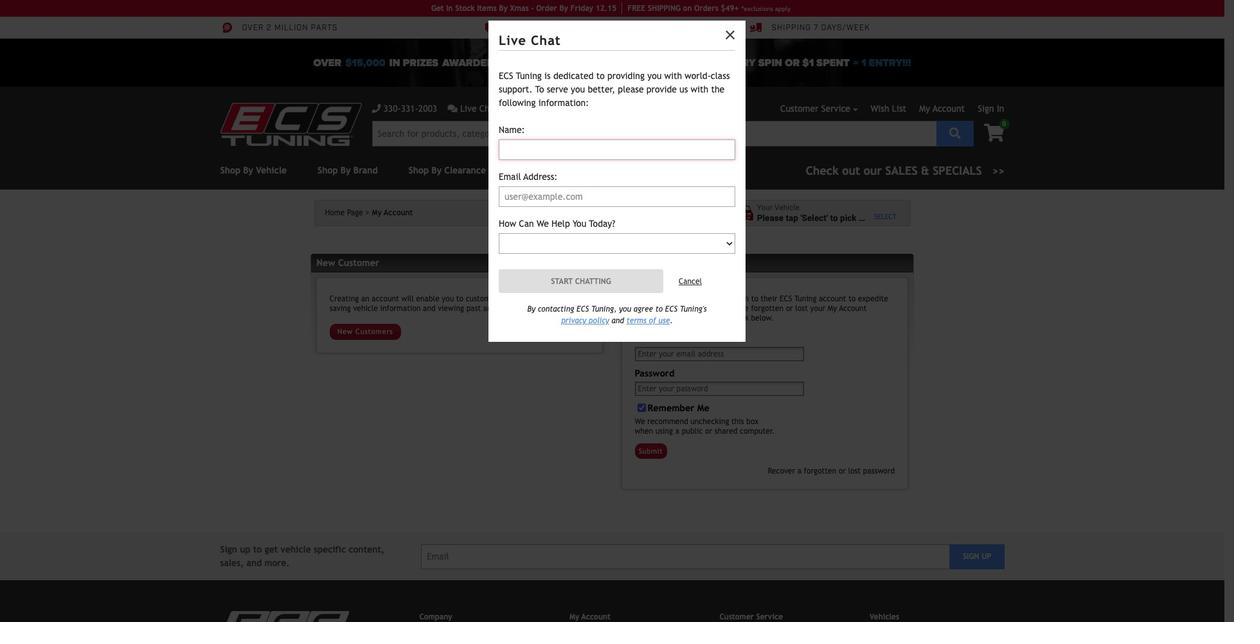 Task type: describe. For each thing, give the bounding box(es) containing it.
live chat document
[[489, 21, 746, 342]]

customer for returning customer
[[667, 257, 708, 268]]

free ship ping on orders $49+ *exclusions apply
[[628, 4, 791, 13]]

creating
[[330, 294, 359, 303]]

search image
[[950, 127, 961, 139]]

name:
[[499, 125, 525, 135]]

0 link
[[974, 119, 1010, 143]]

2 horizontal spatial customer
[[720, 613, 754, 622]]

privacy
[[561, 316, 587, 325]]

over 2 million parts
[[242, 23, 338, 33]]

chatting
[[575, 277, 611, 286]]

home
[[325, 208, 345, 217]]

over 2 million parts link
[[220, 22, 338, 33]]

email for email address
[[635, 333, 659, 344]]

your inside returning customers should login to their ecs tuning account to expedite the ordering process. if you have forgotten or lost your my account password please click on the link below.
[[811, 304, 826, 313]]

2 ecs tuning image from the top
[[220, 612, 349, 622]]

how can we help you today?
[[499, 219, 616, 229]]

1 horizontal spatial forgotten
[[804, 467, 837, 476]]

to inside the your vehicle please tap 'select' to pick a vehicle
[[830, 213, 838, 223]]

support.
[[499, 84, 533, 95]]

select link
[[874, 213, 897, 221]]

by left brand
[[341, 165, 351, 176]]

returning customers should login to their ecs tuning account to expedite the ordering process. if you have forgotten or lost your my account password please click on the link below.
[[635, 294, 889, 323]]

sign up
[[963, 553, 992, 562]]

1 vertical spatial with
[[691, 84, 709, 95]]

free shipping over $49
[[507, 23, 614, 33]]

please
[[757, 213, 784, 223]]

comments image
[[448, 104, 458, 113]]

over
[[242, 23, 264, 33]]

should
[[708, 294, 730, 303]]

to left expedite
[[849, 294, 856, 303]]

and inside by contacting ecs tuning, you agree to ecs tuning's privacy policy and terms of use .
[[612, 316, 624, 325]]

days/week
[[821, 23, 870, 33]]

xmas
[[510, 4, 529, 13]]

shop by clearance
[[409, 165, 486, 176]]

provide
[[647, 84, 677, 95]]

live chat dialog
[[0, 0, 1235, 622]]

Email email field
[[421, 545, 950, 570]]

*exclusions apply link
[[742, 4, 791, 13]]

creating an account will enable you to customize your web experience by saving vehicle information and viewing past and present orders.
[[330, 294, 586, 313]]

my account link
[[920, 104, 965, 114]]

returning customer
[[622, 257, 708, 268]]

address
[[661, 333, 695, 344]]

shared
[[715, 427, 738, 436]]

terms of use link
[[627, 316, 670, 325]]

free shipping over $49 link
[[485, 22, 614, 33]]

company
[[419, 613, 452, 622]]

specials
[[933, 164, 982, 177]]

service
[[757, 613, 783, 622]]

$15,000
[[345, 56, 386, 69]]

please inside ecs tuning is dedicated to providing you with world-class support. to serve you better, please provide us with the following information:
[[618, 84, 644, 95]]

customers
[[670, 294, 706, 303]]

wish list link
[[871, 104, 907, 114]]

cancel link
[[679, 276, 702, 287]]

free
[[507, 23, 528, 33]]

orders.
[[527, 304, 551, 313]]

live for live chat document
[[499, 33, 527, 48]]

privacy policy link
[[561, 316, 609, 325]]

on inside returning customers should login to their ecs tuning account to expedite the ordering process. if you have forgotten or lost your my account password please click on the link below.
[[712, 314, 720, 323]]

friday
[[571, 4, 593, 13]]

providing
[[608, 71, 645, 81]]

live chat for live chat document
[[499, 33, 561, 48]]

wish list
[[871, 104, 907, 114]]

ecs inside ecs tuning is dedicated to providing you with world-class support. to serve you better, please provide us with the following information:
[[499, 71, 513, 81]]

apply
[[775, 5, 791, 12]]

contacting
[[538, 305, 574, 314]]

shop by brand link
[[318, 165, 378, 176]]

link
[[736, 314, 749, 323]]

chat for live chat document
[[531, 33, 561, 48]]

0 vertical spatial my account
[[920, 104, 965, 114]]

new customer
[[317, 257, 379, 268]]

tuning inside ecs tuning is dedicated to providing you with world-class support. to serve you better, please provide us with the following information:
[[516, 71, 542, 81]]

information:
[[539, 98, 589, 108]]

you inside returning customers should login to their ecs tuning account to expedite the ordering process. if you have forgotten or lost your my account password please click on the link below.
[[718, 304, 730, 313]]

330-
[[384, 104, 401, 114]]

331-
[[401, 104, 418, 114]]

ecs down "by" on the left
[[577, 305, 589, 314]]

shop for shop by brand
[[318, 165, 338, 176]]

and down the customize
[[483, 304, 496, 313]]

ecs up .
[[665, 305, 678, 314]]

today?
[[589, 219, 616, 229]]

orders
[[694, 4, 719, 13]]

by left clearance
[[432, 165, 442, 176]]

you inside by contacting ecs tuning, you agree to ecs tuning's privacy policy and terms of use .
[[619, 305, 632, 314]]

0
[[1003, 120, 1007, 127]]

this
[[732, 417, 744, 426]]

experience
[[537, 294, 575, 303]]

by inside by contacting ecs tuning, you agree to ecs tuning's privacy policy and terms of use .
[[527, 305, 536, 314]]

your
[[757, 203, 773, 212]]

password inside returning customers should login to their ecs tuning account to expedite the ordering process. if you have forgotten or lost your my account password please click on the link below.
[[635, 314, 667, 323]]

330-331-2003
[[384, 104, 437, 114]]

me
[[697, 403, 710, 414]]

tap
[[786, 213, 799, 223]]

in for sign
[[997, 104, 1005, 114]]

and inside sign up to get vehicle specific content, sales, and more.
[[247, 558, 262, 569]]

list
[[892, 104, 907, 114]]

1 horizontal spatial a
[[798, 467, 802, 476]]

0 horizontal spatial with
[[665, 71, 682, 81]]

policy
[[589, 316, 609, 325]]

specific
[[314, 545, 346, 555]]

customer service
[[720, 613, 783, 622]]

you up provide
[[648, 71, 662, 81]]

0 horizontal spatial my account
[[372, 208, 413, 217]]

remember
[[648, 403, 695, 414]]

over
[[573, 23, 595, 33]]

up for sign up
[[982, 553, 992, 562]]

up for sign up to get vehicle specific content, sales, and more.
[[240, 545, 251, 555]]

the inside ecs tuning is dedicated to providing you with world-class support. to serve you better, please provide us with the following information:
[[711, 84, 725, 95]]

12.15
[[596, 4, 617, 13]]

to left the 'their'
[[751, 294, 759, 303]]

you down dedicated
[[571, 84, 585, 95]]

vehicle inside sign up to get vehicle specific content, sales, and more.
[[281, 545, 311, 555]]

sign in
[[978, 104, 1005, 114]]

$49
[[597, 23, 614, 33]]

email for email address:
[[499, 172, 521, 182]]

new customers
[[338, 327, 393, 336]]

dedicated
[[554, 71, 594, 81]]

get in stock items by xmas - order by friday 12.15
[[431, 4, 617, 13]]

2 vertical spatial my account
[[570, 613, 611, 622]]

by right order
[[560, 4, 568, 13]]

agree
[[634, 305, 653, 314]]

ship
[[648, 4, 664, 13]]



Task type: locate. For each thing, give the bounding box(es) containing it.
please inside returning customers should login to their ecs tuning account to expedite the ordering process. if you have forgotten or lost your my account password please click on the link below.
[[669, 314, 691, 323]]

a for vehicle
[[859, 213, 864, 223]]

0 horizontal spatial vehicle
[[281, 545, 311, 555]]

1 horizontal spatial up
[[982, 553, 992, 562]]

you
[[648, 71, 662, 81], [571, 84, 585, 95], [573, 219, 587, 229], [442, 294, 454, 303], [718, 304, 730, 313], [619, 305, 632, 314]]

to inside creating an account will enable you to customize your web experience by saving vehicle information and viewing past and present orders.
[[456, 294, 464, 303]]

the up terms
[[635, 304, 646, 313]]

Your Name text field
[[499, 140, 736, 160]]

1 vertical spatial forgotten
[[804, 467, 837, 476]]

sign in link
[[978, 104, 1005, 114]]

0 vertical spatial chat
[[531, 33, 561, 48]]

0 vertical spatial in
[[446, 4, 453, 13]]

ecs tuning image
[[220, 103, 362, 146], [220, 612, 349, 622]]

0 horizontal spatial account
[[372, 294, 399, 303]]

new for new customer
[[317, 257, 335, 268]]

customer for new customer
[[338, 257, 379, 268]]

account
[[372, 294, 399, 303], [819, 294, 847, 303]]

to left get
[[253, 545, 262, 555]]

1 ecs tuning image from the top
[[220, 103, 362, 146]]

0 vertical spatial live
[[499, 33, 527, 48]]

my account
[[920, 104, 965, 114], [372, 208, 413, 217], [570, 613, 611, 622]]

email down terms of use link
[[635, 333, 659, 344]]

we
[[635, 417, 645, 426]]

account left expedite
[[819, 294, 847, 303]]

to up 'use'
[[656, 305, 663, 314]]

with down 'world-'
[[691, 84, 709, 95]]

email left address:
[[499, 172, 521, 182]]

us
[[680, 84, 688, 95]]

you inside creating an account will enable you to customize your web experience by saving vehicle information and viewing past and present orders.
[[442, 294, 454, 303]]

shipping 7 days/week link
[[750, 22, 870, 33]]

we
[[537, 219, 549, 229]]

1 horizontal spatial with
[[691, 84, 709, 95]]

start
[[551, 277, 573, 286]]

1 horizontal spatial live
[[499, 33, 527, 48]]

a for public
[[676, 427, 680, 436]]

1 horizontal spatial lost
[[848, 467, 861, 476]]

0 horizontal spatial or
[[705, 427, 713, 436]]

new up the creating
[[317, 257, 335, 268]]

1 vertical spatial live chat
[[460, 104, 498, 114]]

1 horizontal spatial tuning
[[795, 294, 817, 303]]

chat for live chat link
[[479, 104, 498, 114]]

2 horizontal spatial or
[[839, 467, 846, 476]]

new for new customers
[[338, 327, 353, 336]]

the down class
[[711, 84, 725, 95]]

to inside sign up to get vehicle specific content, sales, and more.
[[253, 545, 262, 555]]

ecs
[[499, 71, 513, 81], [780, 294, 792, 303], [577, 305, 589, 314], [665, 305, 678, 314]]

new
[[317, 257, 335, 268], [338, 327, 353, 336]]

parts
[[311, 23, 338, 33]]

Password password field
[[635, 382, 804, 396]]

pick
[[840, 213, 857, 223]]

1 horizontal spatial your
[[811, 304, 826, 313]]

0 horizontal spatial live chat
[[460, 104, 498, 114]]

1 horizontal spatial please
[[669, 314, 691, 323]]

on right ping
[[683, 4, 692, 13]]

chat right free
[[531, 33, 561, 48]]

terms
[[627, 316, 647, 325]]

unchecking
[[691, 417, 729, 426]]

with up us
[[665, 71, 682, 81]]

to up better, on the top left of the page
[[596, 71, 605, 81]]

sign inside button
[[963, 553, 980, 562]]

1 horizontal spatial new
[[338, 327, 353, 336]]

2 vertical spatial a
[[798, 467, 802, 476]]

1 vertical spatial new
[[338, 327, 353, 336]]

1 vertical spatial password
[[863, 467, 895, 476]]

in for get
[[446, 4, 453, 13]]

0 horizontal spatial lost
[[796, 304, 808, 313]]

shop
[[318, 165, 338, 176], [409, 165, 429, 176]]

shipping 7 days/week
[[772, 23, 870, 33]]

0 vertical spatial a
[[859, 213, 864, 223]]

process.
[[680, 304, 709, 313]]

serve
[[547, 84, 568, 95]]

you right help
[[573, 219, 587, 229]]

returning for your vehicle
[[635, 294, 668, 303]]

or inside returning customers should login to their ecs tuning account to expedite the ordering process. if you have forgotten or lost your my account password please click on the link below.
[[786, 304, 793, 313]]

1 vertical spatial tuning
[[795, 294, 817, 303]]

shop left clearance
[[409, 165, 429, 176]]

1 vertical spatial a
[[676, 427, 680, 436]]

when
[[635, 427, 653, 436]]

or
[[786, 304, 793, 313], [705, 427, 713, 436], [839, 467, 846, 476]]

new down saving
[[338, 327, 353, 336]]

1 horizontal spatial in
[[997, 104, 1005, 114]]

a right the using at the right of page
[[676, 427, 680, 436]]

2 account from the left
[[819, 294, 847, 303]]

*exclusions
[[742, 5, 773, 12]]

customers
[[356, 327, 393, 336]]

sales & specials link
[[806, 162, 1005, 179]]

get
[[265, 545, 278, 555]]

recover
[[768, 467, 795, 476]]

vehicle
[[866, 213, 894, 223], [353, 304, 378, 313], [281, 545, 311, 555]]

0 horizontal spatial a
[[676, 427, 680, 436]]

2
[[267, 23, 272, 33]]

tuning inside returning customers should login to their ecs tuning account to expedite the ordering process. if you have forgotten or lost your my account password please click on the link below.
[[795, 294, 817, 303]]

and down enable
[[423, 304, 436, 313]]

cancel
[[679, 277, 702, 286]]

forgotten down the 'their'
[[751, 304, 784, 313]]

email address
[[635, 333, 695, 344]]

2 horizontal spatial my account
[[920, 104, 965, 114]]

to inside ecs tuning is dedicated to providing you with world-class support. to serve you better, please provide us with the following information:
[[596, 71, 605, 81]]

live chat right the comments image
[[460, 104, 498, 114]]

account inside returning customers should login to their ecs tuning account to expedite the ordering process. if you have forgotten or lost your my account password please click on the link below.
[[819, 294, 847, 303]]

chat inside document
[[531, 33, 561, 48]]

a inside we recommend unchecking this box when using a public or shared computer.
[[676, 427, 680, 436]]

1 vertical spatial the
[[635, 304, 646, 313]]

customize
[[466, 294, 501, 303]]

.
[[670, 316, 673, 325]]

better,
[[588, 84, 615, 95]]

if
[[711, 304, 716, 313]]

2 vertical spatial or
[[839, 467, 846, 476]]

2 vertical spatial vehicle
[[281, 545, 311, 555]]

1 horizontal spatial my account
[[570, 613, 611, 622]]

can
[[519, 219, 534, 229]]

0 vertical spatial new
[[317, 257, 335, 268]]

0 horizontal spatial new
[[317, 257, 335, 268]]

vehicle right pick
[[866, 213, 894, 223]]

you up viewing
[[442, 294, 454, 303]]

customer up cancel
[[667, 257, 708, 268]]

0 vertical spatial on
[[683, 4, 692, 13]]

customer
[[338, 257, 379, 268], [667, 257, 708, 268], [720, 613, 754, 622]]

have
[[733, 304, 749, 313]]

and down tuning,
[[612, 316, 624, 325]]

0 horizontal spatial forgotten
[[751, 304, 784, 313]]

live chat for live chat link
[[460, 104, 498, 114]]

forgotten
[[751, 304, 784, 313], [804, 467, 837, 476]]

the
[[711, 84, 725, 95], [635, 304, 646, 313], [723, 314, 734, 323]]

more.
[[265, 558, 290, 569]]

sign inside sign up to get vehicle specific content, sales, and more.
[[220, 545, 237, 555]]

order
[[536, 4, 557, 13]]

vehicle down an
[[353, 304, 378, 313]]

1 horizontal spatial vehicle
[[353, 304, 378, 313]]

0 horizontal spatial customer
[[338, 257, 379, 268]]

sign
[[978, 104, 995, 114], [220, 545, 237, 555], [963, 553, 980, 562]]

home page
[[325, 208, 363, 217]]

0 horizontal spatial your
[[503, 294, 518, 303]]

by contacting ecs tuning, you agree to ecs tuning's privacy policy and terms of use .
[[527, 305, 707, 325]]

0 vertical spatial forgotten
[[751, 304, 784, 313]]

by left xmas
[[499, 4, 508, 13]]

2 horizontal spatial vehicle
[[866, 213, 894, 223]]

saving
[[330, 304, 351, 313]]

1 vertical spatial on
[[712, 314, 720, 323]]

or right the have
[[786, 304, 793, 313]]

1 horizontal spatial customer
[[667, 257, 708, 268]]

1 vertical spatial chat
[[479, 104, 498, 114]]

1 vertical spatial my account
[[372, 208, 413, 217]]

sign for sign up
[[963, 553, 980, 562]]

account up information
[[372, 294, 399, 303]]

or inside we recommend unchecking this box when using a public or shared computer.
[[705, 427, 713, 436]]

live chat inside document
[[499, 33, 561, 48]]

1 vertical spatial in
[[997, 104, 1005, 114]]

0 vertical spatial password
[[635, 314, 667, 323]]

0 vertical spatial with
[[665, 71, 682, 81]]

1 horizontal spatial on
[[712, 314, 720, 323]]

to left pick
[[830, 213, 838, 223]]

0 horizontal spatial please
[[618, 84, 644, 95]]

ecs tuning 'spin to win' contest logo image
[[536, 44, 689, 76]]

your inside creating an account will enable you to customize your web experience by saving vehicle information and viewing past and present orders.
[[503, 294, 518, 303]]

1 horizontal spatial password
[[863, 467, 895, 476]]

1 vertical spatial email
[[635, 333, 659, 344]]

my inside returning customers should login to their ecs tuning account to expedite the ordering process. if you have forgotten or lost your my account password please click on the link below.
[[828, 304, 837, 313]]

live right the comments image
[[460, 104, 477, 114]]

0 vertical spatial your
[[503, 294, 518, 303]]

1 vertical spatial ecs tuning image
[[220, 612, 349, 622]]

1 vertical spatial returning
[[635, 294, 668, 303]]

ecs inside returning customers should login to their ecs tuning account to expedite the ordering process. if you have forgotten or lost your my account password please click on the link below.
[[780, 294, 792, 303]]

using
[[656, 427, 673, 436]]

ping
[[664, 4, 681, 13]]

help
[[552, 219, 570, 229]]

sign for sign in
[[978, 104, 995, 114]]

1 vertical spatial vehicle
[[353, 304, 378, 313]]

password
[[635, 314, 667, 323], [863, 467, 895, 476]]

shop for shop by clearance
[[409, 165, 429, 176]]

tuning right the 'their'
[[795, 294, 817, 303]]

enable
[[416, 294, 440, 303]]

live down xmas
[[499, 33, 527, 48]]

0 horizontal spatial in
[[446, 4, 453, 13]]

0 horizontal spatial shop
[[318, 165, 338, 176]]

returning inside returning customers should login to their ecs tuning account to expedite the ordering process. if you have forgotten or lost your my account password please click on the link below.
[[635, 294, 668, 303]]

sign up to get vehicle specific content, sales, and more.
[[220, 545, 385, 569]]

1 horizontal spatial email
[[635, 333, 659, 344]]

please down process.
[[669, 314, 691, 323]]

by down web
[[527, 305, 536, 314]]

vehicle up more.
[[281, 545, 311, 555]]

vehicle inside the your vehicle please tap 'select' to pick a vehicle
[[866, 213, 894, 223]]

-
[[531, 4, 534, 13]]

on down if
[[712, 314, 720, 323]]

live chat down -
[[499, 33, 561, 48]]

0 vertical spatial returning
[[622, 257, 664, 268]]

0 vertical spatial tuning
[[516, 71, 542, 81]]

please down providing
[[618, 84, 644, 95]]

lost inside returning customers should login to their ecs tuning account to expedite the ordering process. if you have forgotten or lost your my account password please click on the link below.
[[796, 304, 808, 313]]

1 horizontal spatial live chat
[[499, 33, 561, 48]]

user@example.com email field
[[499, 186, 736, 207]]

shop left brand
[[318, 165, 338, 176]]

and right sales,
[[247, 558, 262, 569]]

vehicle inside creating an account will enable you to customize your web experience by saving vehicle information and viewing past and present orders.
[[353, 304, 378, 313]]

2 shop from the left
[[409, 165, 429, 176]]

0 vertical spatial live chat
[[499, 33, 561, 48]]

email
[[499, 172, 521, 182], [635, 333, 659, 344]]

million
[[274, 23, 308, 33]]

0 horizontal spatial tuning
[[516, 71, 542, 81]]

in right get
[[446, 4, 453, 13]]

1 account from the left
[[372, 294, 399, 303]]

tuning up to
[[516, 71, 542, 81]]

=
[[854, 56, 859, 69]]

0 horizontal spatial live
[[460, 104, 477, 114]]

forgotten inside returning customers should login to their ecs tuning account to expedite the ordering process. if you have forgotten or lost your my account password please click on the link below.
[[751, 304, 784, 313]]

forgotten right recover
[[804, 467, 837, 476]]

1 vertical spatial or
[[705, 427, 713, 436]]

my
[[920, 104, 931, 114], [372, 208, 382, 217], [828, 304, 837, 313], [570, 613, 580, 622]]

1 horizontal spatial account
[[819, 294, 847, 303]]

stock
[[455, 4, 475, 13]]

0 vertical spatial or
[[786, 304, 793, 313]]

live for live chat link
[[460, 104, 477, 114]]

email inside live chat document
[[499, 172, 521, 182]]

Search text field
[[372, 121, 937, 147]]

or right recover
[[839, 467, 846, 476]]

to inside by contacting ecs tuning, you agree to ecs tuning's privacy policy and terms of use .
[[656, 305, 663, 314]]

tuning's
[[680, 305, 707, 314]]

0 vertical spatial ecs tuning image
[[220, 103, 362, 146]]

1 vertical spatial live
[[460, 104, 477, 114]]

up inside sign up to get vehicle specific content, sales, and more.
[[240, 545, 251, 555]]

to
[[596, 71, 605, 81], [830, 213, 838, 223], [456, 294, 464, 303], [751, 294, 759, 303], [849, 294, 856, 303], [656, 305, 663, 314], [253, 545, 262, 555]]

up
[[240, 545, 251, 555], [982, 553, 992, 562]]

shipping
[[531, 23, 570, 33]]

= 1 entry!!!
[[854, 56, 911, 69]]

vehicles
[[870, 613, 900, 622]]

0 vertical spatial lost
[[796, 304, 808, 313]]

sales & specials
[[886, 164, 982, 177]]

a inside the your vehicle please tap 'select' to pick a vehicle
[[859, 213, 864, 223]]

0 horizontal spatial chat
[[479, 104, 498, 114]]

0 horizontal spatial on
[[683, 4, 692, 13]]

live inside document
[[499, 33, 527, 48]]

0 horizontal spatial email
[[499, 172, 521, 182]]

customer up an
[[338, 257, 379, 268]]

up inside button
[[982, 553, 992, 562]]

2 horizontal spatial a
[[859, 213, 864, 223]]

Remember Me checkbox
[[638, 404, 646, 412]]

a right pick
[[859, 213, 864, 223]]

expedite
[[858, 294, 889, 303]]

chat
[[531, 33, 561, 48], [479, 104, 498, 114]]

1 vertical spatial your
[[811, 304, 826, 313]]

you right if
[[718, 304, 730, 313]]

returning for live chat
[[622, 257, 664, 268]]

or down the unchecking
[[705, 427, 713, 436]]

sign for sign up to get vehicle specific content, sales, and more.
[[220, 545, 237, 555]]

0 horizontal spatial up
[[240, 545, 251, 555]]

1 horizontal spatial chat
[[531, 33, 561, 48]]

None submit
[[635, 444, 667, 459]]

shop by brand
[[318, 165, 378, 176]]

1 vertical spatial lost
[[848, 467, 861, 476]]

computer.
[[740, 427, 775, 436]]

1 shop from the left
[[318, 165, 338, 176]]

0 horizontal spatial password
[[635, 314, 667, 323]]

entry!!!
[[869, 56, 911, 69]]

you up terms
[[619, 305, 632, 314]]

chat left following
[[479, 104, 498, 114]]

free
[[628, 4, 646, 13]]

0 vertical spatial vehicle
[[866, 213, 894, 223]]

2 vertical spatial the
[[723, 314, 734, 323]]

account inside creating an account will enable you to customize your web experience by saving vehicle information and viewing past and present orders.
[[372, 294, 399, 303]]

1 vertical spatial please
[[669, 314, 691, 323]]

items
[[477, 4, 497, 13]]

ecs right the 'their'
[[780, 294, 792, 303]]

ecs up support.
[[499, 71, 513, 81]]

use
[[659, 316, 670, 325]]

in up 0
[[997, 104, 1005, 114]]

customer left service
[[720, 613, 754, 622]]

phone image
[[372, 104, 381, 113]]

1 horizontal spatial or
[[786, 304, 793, 313]]

is
[[545, 71, 551, 81]]

0 vertical spatial please
[[618, 84, 644, 95]]

0 vertical spatial the
[[711, 84, 725, 95]]

account inside returning customers should login to their ecs tuning account to expedite the ordering process. if you have forgotten or lost your my account password please click on the link below.
[[839, 304, 867, 313]]

to up viewing
[[456, 294, 464, 303]]

1 horizontal spatial shop
[[409, 165, 429, 176]]

the left link
[[723, 314, 734, 323]]

Email Address email field
[[635, 347, 804, 361]]

account
[[933, 104, 965, 114], [384, 208, 413, 217], [839, 304, 867, 313], [582, 613, 611, 622]]

0 vertical spatial email
[[499, 172, 521, 182]]

home page link
[[325, 208, 370, 217]]

a right recover
[[798, 467, 802, 476]]



Task type: vqa. For each thing, say whether or not it's contained in the screenshot.
the right the Add
no



